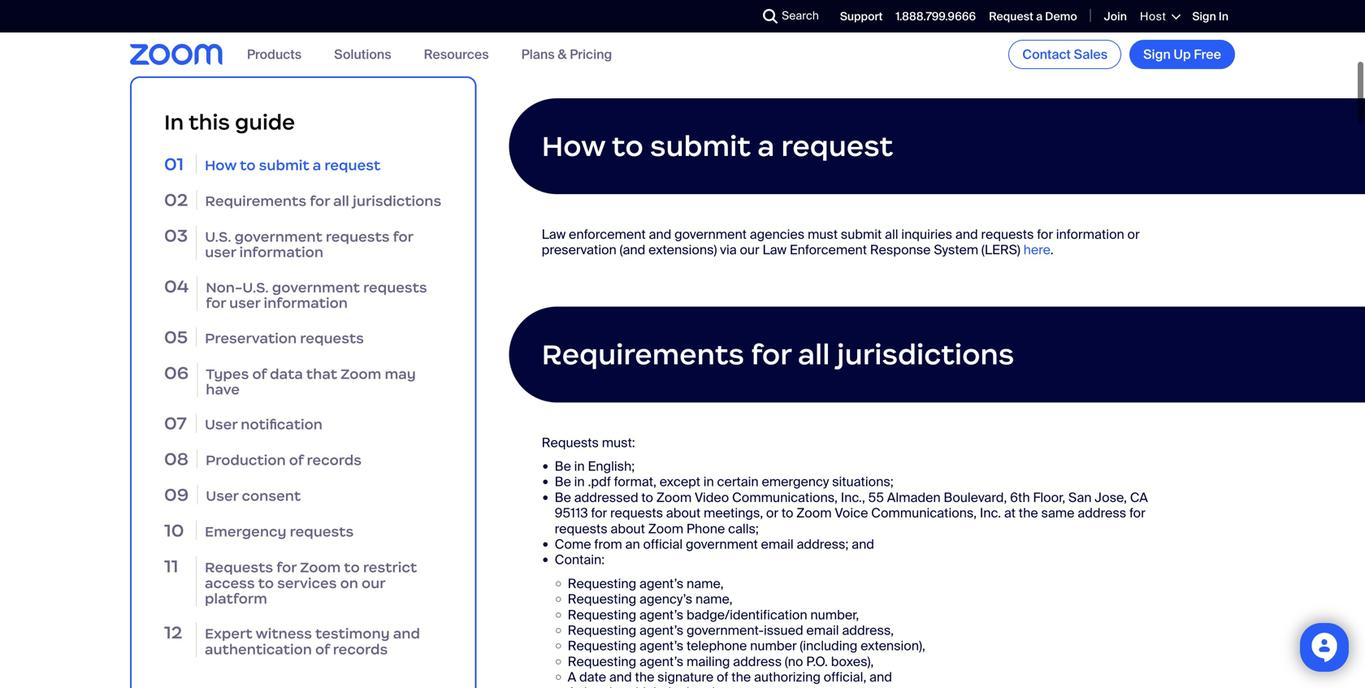 Task type: locate. For each thing, give the bounding box(es) containing it.
system
[[934, 242, 979, 259]]

information up preservation requests
[[264, 294, 348, 312]]

u.s. up preservation
[[243, 279, 269, 296]]

1 vertical spatial address
[[733, 653, 782, 670]]

1 horizontal spatial all
[[798, 337, 830, 372]]

requirements
[[205, 192, 307, 210], [542, 337, 745, 372]]

agent's up signature at the bottom of the page
[[640, 638, 684, 655]]

or
[[1128, 226, 1140, 243], [766, 505, 779, 522]]

0 horizontal spatial requirements for all jurisdictions
[[205, 192, 442, 210]]

agent's down 'official'
[[640, 575, 684, 592]]

1 horizontal spatial requirements
[[542, 337, 745, 372]]

government
[[675, 226, 747, 243], [235, 228, 323, 246], [272, 279, 360, 296], [686, 536, 758, 553]]

guide
[[235, 109, 295, 135]]

requesting agent's name, requesting agency's name, requesting agent's badge/identification number, requesting agent's government-issued email address, requesting agent's telephone number (including extension), requesting agent's mailing address (no p.o. boxes), a date and the signature of the authorizing official, and
[[568, 575, 926, 686]]

0 vertical spatial our
[[740, 242, 760, 259]]

requests inside requests for zoom to restrict access to services on our platform
[[205, 559, 273, 577]]

0 horizontal spatial our
[[362, 574, 385, 592]]

the left signature at the bottom of the page
[[635, 669, 655, 686]]

law left enforcement at the top
[[542, 226, 566, 243]]

0 vertical spatial or
[[1128, 226, 1140, 243]]

2 requesting from the top
[[568, 591, 637, 608]]

sign in
[[1193, 9, 1229, 24]]

the right mailing
[[732, 669, 751, 686]]

agent's left the government-
[[640, 607, 684, 624]]

here
[[1024, 242, 1051, 259]]

zoom down emergency requests
[[300, 559, 341, 577]]

1 horizontal spatial a
[[758, 128, 775, 164]]

1 horizontal spatial in
[[1219, 9, 1229, 24]]

for inside non-u.s. government requests for user information
[[206, 294, 226, 312]]

or inside law enforcement and government agencies must submit all inquiries and requests for information or preservation (and extensions) via our law enforcement response system (lers)
[[1128, 226, 1140, 243]]

communications, up calls;
[[732, 489, 838, 506]]

up
[[1174, 46, 1191, 63]]

1 vertical spatial sign
[[1144, 46, 1171, 63]]

0 horizontal spatial the
[[635, 669, 655, 686]]

sign left up
[[1144, 46, 1171, 63]]

1 horizontal spatial the
[[732, 669, 751, 686]]

plans & pricing
[[522, 46, 612, 63]]

the right at
[[1019, 505, 1039, 522]]

12
[[164, 622, 182, 644]]

0 horizontal spatial jurisdictions
[[353, 192, 442, 210]]

for inside law enforcement and government agencies must submit all inquiries and requests for information or preservation (and extensions) via our law enforcement response system (lers)
[[1037, 226, 1053, 243]]

1 vertical spatial email
[[807, 622, 839, 639]]

0 horizontal spatial requests
[[205, 559, 273, 577]]

records down notification
[[307, 452, 362, 469]]

1 horizontal spatial sign
[[1193, 9, 1217, 24]]

1 horizontal spatial or
[[1128, 226, 1140, 243]]

email up p.o.
[[807, 622, 839, 639]]

and left (lers)
[[956, 226, 978, 243]]

records down on
[[333, 641, 388, 659]]

information
[[1057, 226, 1125, 243], [239, 243, 324, 261], [264, 294, 348, 312]]

1 vertical spatial u.s.
[[205, 228, 231, 246]]

0 horizontal spatial in
[[164, 109, 184, 135]]

and
[[649, 226, 672, 243], [956, 226, 978, 243], [852, 536, 875, 553], [393, 625, 420, 643], [610, 669, 632, 686], [870, 669, 892, 686]]

must:
[[602, 434, 635, 451]]

all
[[333, 192, 349, 210], [885, 226, 899, 243], [798, 337, 830, 372]]

zoom right the an
[[648, 520, 684, 538]]

on
[[340, 574, 358, 592]]

1 vertical spatial or
[[766, 505, 779, 522]]

how
[[542, 128, 606, 164], [205, 156, 237, 174]]

of right witness
[[315, 641, 330, 659]]

information inside non-u.s. government requests for user information
[[264, 294, 348, 312]]

address inside requesting agent's name, requesting agency's name, requesting agent's badge/identification number, requesting agent's government-issued email address, requesting agent's telephone number (including extension), requesting agent's mailing address (no p.o. boxes), a date and the signature of the authorizing official, and
[[733, 653, 782, 670]]

communications,
[[732, 489, 838, 506], [872, 505, 977, 522]]

1 horizontal spatial communications,
[[872, 505, 977, 522]]

user for 09
[[206, 487, 239, 505]]

via
[[720, 242, 737, 259]]

response
[[870, 242, 931, 259]]

number,
[[811, 607, 859, 624]]

may
[[385, 365, 416, 383]]

support
[[840, 9, 883, 24]]

2 vertical spatial u.s.
[[243, 279, 269, 296]]

u.s. for non-
[[590, 25, 613, 42]]

2 horizontal spatial u.s.
[[590, 25, 613, 42]]

platform
[[205, 590, 267, 608]]

a
[[1036, 9, 1043, 24], [758, 128, 775, 164], [313, 156, 321, 174]]

user consent
[[206, 487, 301, 505]]

information right .
[[1057, 226, 1125, 243]]

addressed
[[574, 489, 639, 506]]

0 vertical spatial requirements
[[205, 192, 307, 210]]

emergency
[[762, 474, 829, 491]]

our inside law enforcement and government agencies must submit all inquiries and requests for information or preservation (and extensions) via our law enforcement response system (lers)
[[740, 242, 760, 259]]

email right calls;
[[761, 536, 794, 553]]

about down the addressed at left bottom
[[611, 520, 645, 538]]

1 horizontal spatial email
[[807, 622, 839, 639]]

zoom left video
[[657, 489, 692, 506]]

our inside requests for zoom to restrict access to services on our platform
[[362, 574, 385, 592]]

1 vertical spatial user
[[229, 294, 260, 312]]

enforcement
[[569, 226, 646, 243]]

of left data
[[252, 365, 267, 383]]

zoom inside requests for zoom to restrict access to services on our platform
[[300, 559, 341, 577]]

information inside u.s. government requests for user information
[[239, 243, 324, 261]]

be up the 95113
[[555, 474, 571, 491]]

government left the "agencies"
[[675, 226, 747, 243]]

2 vertical spatial information
[[264, 294, 348, 312]]

in up free
[[1219, 9, 1229, 24]]

user
[[205, 243, 236, 261], [229, 294, 260, 312]]

u.s. inside non-u.s. government requests for user information
[[243, 279, 269, 296]]

2 horizontal spatial the
[[1019, 505, 1039, 522]]

at
[[1005, 505, 1016, 522]]

0 horizontal spatial all
[[333, 192, 349, 210]]

resources
[[424, 46, 489, 63]]

1 vertical spatial information
[[239, 243, 324, 261]]

(including
[[800, 638, 858, 655]]

data
[[270, 365, 303, 383]]

government inside be in english; be in .pdf format, except in certain emergency situations; be addressed to zoom video communications, inc., 55 almaden boulevard, 6th floor, san jose, ca 95113 for requests about meetings, or to zoom voice communications, inc. at the same address for requests about zoom phone calls; come from an official government email address; and
[[686, 536, 758, 553]]

1 vertical spatial all
[[885, 226, 899, 243]]

0 horizontal spatial email
[[761, 536, 794, 553]]

address;
[[797, 536, 849, 553]]

u.s. right 03
[[205, 228, 231, 246]]

1 horizontal spatial address
[[1078, 505, 1127, 522]]

information inside law enforcement and government agencies must submit all inquiries and requests for information or preservation (and extensions) via our law enforcement response system (lers)
[[1057, 226, 1125, 243]]

non-u.s. government requests for user information
[[206, 279, 427, 312]]

1 horizontal spatial u.s.
[[243, 279, 269, 296]]

0 vertical spatial sign
[[1193, 9, 1217, 24]]

zoom inside types of data that zoom may have
[[341, 365, 382, 383]]

2 agent's from the top
[[640, 607, 684, 624]]

floor,
[[1033, 489, 1066, 506]]

search image
[[763, 9, 778, 24]]

boulevard,
[[944, 489, 1007, 506]]

0 vertical spatial information
[[1057, 226, 1125, 243]]

signature
[[658, 669, 714, 686]]

our right via
[[740, 242, 760, 259]]

law enforcement and government agencies must submit all inquiries and requests for information or preservation (and extensions) via our law enforcement response system (lers)
[[542, 226, 1140, 259]]

in left this
[[164, 109, 184, 135]]

be
[[555, 458, 571, 475], [555, 474, 571, 491], [555, 489, 571, 506]]

1 vertical spatial our
[[362, 574, 385, 592]]

and right testimony at bottom
[[393, 625, 420, 643]]

2 horizontal spatial submit
[[841, 226, 882, 243]]

1 horizontal spatial jurisdictions
[[837, 337, 1015, 372]]

sign up free
[[1193, 9, 1217, 24]]

and right (and
[[649, 226, 672, 243]]

user up the non-
[[205, 243, 236, 261]]

of down telephone
[[717, 669, 729, 686]]

requests for requests for zoom to restrict access to services on our platform
[[205, 559, 273, 577]]

our right on
[[362, 574, 385, 592]]

01
[[164, 153, 184, 175]]

0 horizontal spatial sign
[[1144, 46, 1171, 63]]

agent's left mailing
[[640, 653, 684, 670]]

1 horizontal spatial requirements for all jurisdictions
[[542, 337, 1015, 372]]

inquiries
[[902, 226, 953, 243]]

05
[[164, 326, 188, 348]]

0 vertical spatial email
[[761, 536, 794, 553]]

2 horizontal spatial all
[[885, 226, 899, 243]]

here link
[[1024, 242, 1051, 259]]

email inside be in english; be in .pdf format, except in certain emergency situations; be addressed to zoom video communications, inc., 55 almaden boulevard, 6th floor, san jose, ca 95113 for requests about meetings, or to zoom voice communications, inc. at the same address for requests about zoom phone calls; come from an official government email address; and
[[761, 536, 794, 553]]

95113
[[555, 505, 588, 522]]

0 vertical spatial requirements for all jurisdictions
[[205, 192, 442, 210]]

agent's down agency's
[[640, 622, 684, 639]]

0 vertical spatial jurisdictions
[[353, 192, 442, 210]]

government down meetings,
[[686, 536, 758, 553]]

requests up english;
[[542, 434, 599, 451]]

services
[[277, 574, 337, 592]]

0 horizontal spatial communications,
[[732, 489, 838, 506]]

0 horizontal spatial address
[[733, 653, 782, 670]]

records inside the expert witness testimony and authentication of records
[[333, 641, 388, 659]]

address left ca
[[1078, 505, 1127, 522]]

law right via
[[763, 242, 787, 259]]

of inside types of data that zoom may have
[[252, 365, 267, 383]]

address inside be in english; be in .pdf format, except in certain emergency situations; be addressed to zoom video communications, inc., 55 almaden boulevard, 6th floor, san jose, ca 95113 for requests about meetings, or to zoom voice communications, inc. at the same address for requests about zoom phone calls; come from an official government email address; and
[[1078, 505, 1127, 522]]

join link
[[1104, 9, 1127, 24]]

of
[[252, 365, 267, 383], [289, 452, 304, 469], [315, 641, 330, 659], [717, 669, 729, 686]]

user notification
[[205, 416, 323, 434]]

0 vertical spatial requests
[[542, 434, 599, 451]]

>
[[782, 25, 791, 42]]

1 horizontal spatial requests
[[542, 434, 599, 451]]

address left "(no"
[[733, 653, 782, 670]]

0 vertical spatial u.s.
[[590, 25, 613, 42]]

format,
[[614, 474, 657, 491]]

preservation requests
[[205, 329, 364, 347]]

communications, left inc.
[[872, 505, 977, 522]]

1 vertical spatial requests
[[205, 559, 273, 577]]

voice
[[835, 505, 868, 522]]

contact sales
[[1023, 46, 1108, 63]]

0 horizontal spatial u.s.
[[205, 228, 231, 246]]

0 vertical spatial address
[[1078, 505, 1127, 522]]

u.s. up pricing
[[590, 25, 613, 42]]

0 vertical spatial all
[[333, 192, 349, 210]]

03
[[164, 225, 188, 247]]

the
[[1019, 505, 1039, 522], [635, 669, 655, 686], [732, 669, 751, 686]]

5 agent's from the top
[[640, 653, 684, 670]]

request a demo link
[[989, 9, 1078, 24]]

solutions
[[334, 46, 392, 63]]

0 horizontal spatial about
[[611, 520, 645, 538]]

name,
[[687, 575, 724, 592], [696, 591, 733, 608]]

requests
[[542, 434, 599, 451], [205, 559, 273, 577]]

or inside be in english; be in .pdf format, except in certain emergency situations; be addressed to zoom video communications, inc., 55 almaden boulevard, 6th floor, san jose, ca 95113 for requests about meetings, or to zoom voice communications, inc. at the same address for requests about zoom phone calls; come from an official government email address; and
[[766, 505, 779, 522]]

be left the .pdf
[[555, 489, 571, 506]]

submit inside law enforcement and government agencies must submit all inquiries and requests for information or preservation (and extensions) via our law enforcement response system (lers)
[[841, 226, 882, 243]]

preservation
[[205, 329, 297, 347]]

1 vertical spatial requirements for all jurisdictions
[[542, 337, 1015, 372]]

contain:
[[555, 552, 605, 569]]

the inside be in english; be in .pdf format, except in certain emergency situations; be addressed to zoom video communications, inc., 55 almaden boulevard, 6th floor, san jose, ca 95113 for requests about meetings, or to zoom voice communications, inc. at the same address for requests about zoom phone calls; come from an official government email address; and
[[1019, 505, 1039, 522]]

user inside u.s. government requests for user information
[[205, 243, 236, 261]]

for inside u.s. government requests for user information
[[393, 228, 413, 246]]

user down have
[[205, 416, 237, 434]]

0 vertical spatial user
[[205, 243, 236, 261]]

consent
[[242, 487, 301, 505]]

about down except in the bottom of the page
[[666, 505, 701, 522]]

requirements for all jurisdictions
[[205, 192, 442, 210], [542, 337, 1015, 372]]

submit
[[650, 128, 751, 164], [259, 156, 309, 174], [841, 226, 882, 243]]

sign for sign in
[[1193, 9, 1217, 24]]

(and
[[620, 242, 646, 259]]

0 vertical spatial user
[[205, 416, 237, 434]]

government inside u.s. government requests for user information
[[235, 228, 323, 246]]

user up emergency
[[206, 487, 239, 505]]

2 vertical spatial all
[[798, 337, 830, 372]]

government up non-u.s. government requests for user information
[[235, 228, 323, 246]]

about
[[666, 505, 701, 522], [611, 520, 645, 538]]

zoom right that
[[341, 365, 382, 383]]

2 horizontal spatial a
[[1036, 9, 1043, 24]]

government down u.s. government requests for user information
[[272, 279, 360, 296]]

for inside requests for zoom to restrict access to services on our platform
[[277, 559, 297, 577]]

1 horizontal spatial our
[[740, 242, 760, 259]]

3 requesting from the top
[[568, 607, 637, 624]]

of inside the expert witness testimony and authentication of records
[[315, 641, 330, 659]]

1 vertical spatial records
[[333, 641, 388, 659]]

have
[[206, 381, 240, 399]]

1 vertical spatial requirements
[[542, 337, 745, 372]]

agency's
[[640, 591, 693, 608]]

information up non-u.s. government requests for user information
[[239, 243, 324, 261]]

0 horizontal spatial or
[[766, 505, 779, 522]]

search image
[[763, 9, 778, 24]]

user up preservation
[[229, 294, 260, 312]]

06
[[164, 362, 189, 384]]

requests up platform
[[205, 559, 273, 577]]

be down requests must:
[[555, 458, 571, 475]]

6th
[[1011, 489, 1030, 506]]

3 be from the top
[[555, 489, 571, 506]]

and down voice
[[852, 536, 875, 553]]

1 vertical spatial user
[[206, 487, 239, 505]]

agencies
[[750, 226, 805, 243]]



Task type: describe. For each thing, give the bounding box(es) containing it.
1 horizontal spatial law
[[763, 242, 787, 259]]

u.s. inside u.s. government requests for user information
[[205, 228, 231, 246]]

all inside law enforcement and government agencies must submit all inquiries and requests for information or preservation (and extensions) via our law enforcement response system (lers)
[[885, 226, 899, 243]]

official,
[[824, 669, 867, 686]]

requests for zoom to restrict access to services on our platform
[[205, 559, 417, 608]]

user inside non-u.s. government requests for user information
[[229, 294, 260, 312]]

join
[[1104, 9, 1127, 24]]

0 horizontal spatial how to submit a request
[[205, 156, 381, 174]]

address,
[[842, 622, 894, 639]]

search
[[782, 8, 819, 23]]

0 vertical spatial in
[[1219, 9, 1229, 24]]

p.o.
[[807, 653, 828, 670]]

of down notification
[[289, 452, 304, 469]]

.pdf
[[588, 474, 611, 491]]

0 horizontal spatial law
[[542, 226, 566, 243]]

1.888.799.9666 link
[[896, 9, 976, 24]]

0 horizontal spatial submit
[[259, 156, 309, 174]]

1 horizontal spatial about
[[666, 505, 701, 522]]

2 be from the top
[[555, 474, 571, 491]]

date
[[580, 669, 606, 686]]

(no
[[785, 653, 804, 670]]

calls;
[[728, 520, 759, 538]]

contact sales link
[[1009, 40, 1122, 69]]

08
[[164, 448, 189, 470]]

request a demo
[[989, 9, 1078, 24]]

09
[[164, 484, 189, 506]]

boxes),
[[831, 653, 874, 670]]

come
[[555, 536, 591, 553]]

1 vertical spatial jurisdictions
[[837, 337, 1015, 372]]

sign up free link
[[1130, 40, 1236, 69]]

host
[[1140, 9, 1167, 24]]

pricing
[[570, 46, 612, 63]]

email inside requesting agent's name, requesting agency's name, requesting agent's badge/identification number, requesting agent's government-issued email address, requesting agent's telephone number (including extension), requesting agent's mailing address (no p.o. boxes), a date and the signature of the authorizing official, and
[[807, 622, 839, 639]]

video
[[695, 489, 729, 506]]

1.888.799.9666
[[896, 9, 976, 24]]

non-u.s. government requests >
[[555, 25, 791, 42]]

4 requesting from the top
[[568, 622, 637, 639]]

mailing
[[687, 653, 730, 670]]

1 horizontal spatial submit
[[650, 128, 751, 164]]

access
[[205, 574, 255, 592]]

u.s. for non-
[[243, 279, 269, 296]]

solutions button
[[334, 46, 392, 63]]

zoom up address;
[[797, 505, 832, 522]]

1 requesting from the top
[[568, 575, 637, 592]]

certain
[[717, 474, 759, 491]]

non-u.s. government requests > link
[[555, 25, 791, 42]]

plans
[[522, 46, 555, 63]]

production
[[206, 452, 286, 469]]

0 horizontal spatial requirements
[[205, 192, 307, 210]]

support link
[[840, 9, 883, 24]]

testimony
[[315, 625, 390, 643]]

authorizing
[[754, 669, 821, 686]]

meetings,
[[704, 505, 763, 522]]

enforcement
[[790, 242, 867, 259]]

u.s. government requests for user information
[[205, 228, 413, 261]]

issued
[[764, 622, 804, 639]]

1 horizontal spatial how to submit a request
[[542, 128, 893, 164]]

requests inside u.s. government requests for user information
[[326, 228, 390, 246]]

5 requesting from the top
[[568, 638, 637, 655]]

production of records
[[206, 452, 362, 469]]

jose,
[[1095, 489, 1127, 506]]

a
[[568, 669, 577, 686]]

04
[[164, 275, 189, 297]]

0 vertical spatial records
[[307, 452, 362, 469]]

english;
[[588, 458, 635, 475]]

types
[[206, 365, 249, 383]]

inc.
[[980, 505, 1001, 522]]

1 agent's from the top
[[640, 575, 684, 592]]

1 horizontal spatial request
[[781, 128, 893, 164]]

non-
[[206, 279, 243, 296]]

non-
[[555, 25, 590, 42]]

request
[[989, 9, 1034, 24]]

0 horizontal spatial a
[[313, 156, 321, 174]]

10
[[164, 520, 184, 542]]

07
[[164, 413, 187, 434]]

and down the extension),
[[870, 669, 892, 686]]

requests inside non-u.s. government requests for user information
[[363, 279, 427, 296]]

(lers)
[[982, 242, 1021, 259]]

zoom logo image
[[130, 44, 223, 65]]

sign up free
[[1144, 46, 1222, 63]]

extensions)
[[649, 242, 717, 259]]

1 horizontal spatial how
[[542, 128, 606, 164]]

1 vertical spatial in
[[164, 109, 184, 135]]

restrict
[[363, 559, 417, 577]]

government inside law enforcement and government agencies must submit all inquiries and requests for information or preservation (and extensions) via our law enforcement response system (lers)
[[675, 226, 747, 243]]

and inside be in english; be in .pdf format, except in certain emergency situations; be addressed to zoom video communications, inc., 55 almaden boulevard, 6th floor, san jose, ca 95113 for requests about meetings, or to zoom voice communications, inc. at the same address for requests about zoom phone calls; come from an official government email address; and
[[852, 536, 875, 553]]

02
[[164, 189, 188, 211]]

ca
[[1130, 489, 1148, 506]]

that
[[306, 365, 337, 383]]

sign for sign up free
[[1144, 46, 1171, 63]]

3 agent's from the top
[[640, 622, 684, 639]]

number
[[750, 638, 797, 655]]

an
[[625, 536, 640, 553]]

requests inside law enforcement and government agencies must submit all inquiries and requests for information or preservation (and extensions) via our law enforcement response system (lers)
[[981, 226, 1034, 243]]

types of data that zoom may have
[[206, 365, 416, 399]]

sales
[[1074, 46, 1108, 63]]

user for 07
[[205, 416, 237, 434]]

11
[[164, 556, 178, 578]]

4 agent's from the top
[[640, 638, 684, 655]]

free
[[1194, 46, 1222, 63]]

6 requesting from the top
[[568, 653, 637, 670]]

preservation
[[542, 242, 617, 259]]

witness
[[256, 625, 312, 643]]

plans & pricing link
[[522, 46, 612, 63]]

and inside the expert witness testimony and authentication of records
[[393, 625, 420, 643]]

of inside requesting agent's name, requesting agency's name, requesting agent's badge/identification number, requesting agent's government-issued email address, requesting agent's telephone number (including extension), requesting agent's mailing address (no p.o. boxes), a date and the signature of the authorizing official, and
[[717, 669, 729, 686]]

telephone
[[687, 638, 747, 655]]

here .
[[1024, 242, 1054, 259]]

emergency
[[205, 523, 287, 541]]

inc.,
[[841, 489, 866, 506]]

requests must:
[[542, 434, 635, 451]]

requests for requests must:
[[542, 434, 599, 451]]

and right date
[[610, 669, 632, 686]]

be in english; be in .pdf format, except in certain emergency situations; be addressed to zoom video communications, inc., 55 almaden boulevard, 6th floor, san jose, ca 95113 for requests about meetings, or to zoom voice communications, inc. at the same address for requests about zoom phone calls; come from an official government email address; and
[[555, 458, 1148, 553]]

0 horizontal spatial how
[[205, 156, 237, 174]]

0 horizontal spatial request
[[325, 156, 381, 174]]

government inside non-u.s. government requests for user information
[[272, 279, 360, 296]]

1 be from the top
[[555, 458, 571, 475]]



Task type: vqa. For each thing, say whether or not it's contained in the screenshot.


